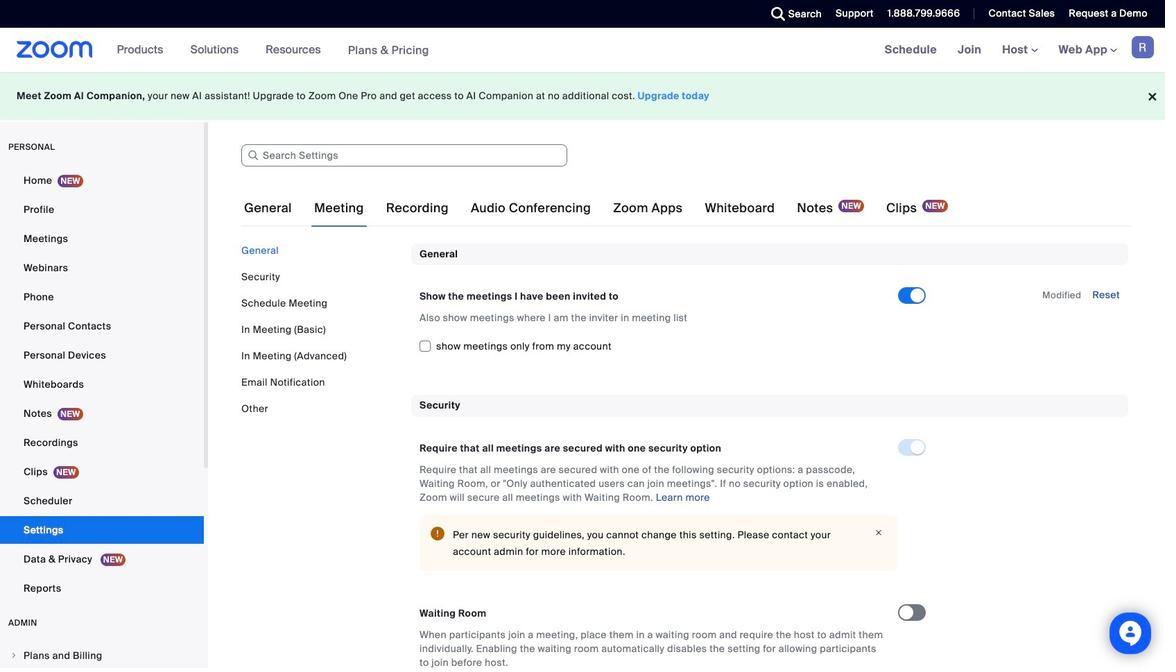 Task type: vqa. For each thing, say whether or not it's contained in the screenshot.
Business in $50 Savings /year/user Business Plus
no



Task type: describe. For each thing, give the bounding box(es) containing it.
zoom logo image
[[17, 41, 93, 58]]

right image
[[10, 651, 18, 660]]

security element
[[411, 395, 1129, 668]]

close image
[[871, 526, 887, 539]]

tabs of my account settings page tab list
[[241, 189, 951, 228]]

alert inside security element
[[420, 515, 898, 571]]

personal menu menu
[[0, 166, 204, 604]]



Task type: locate. For each thing, give the bounding box(es) containing it.
alert
[[420, 515, 898, 571]]

meetings navigation
[[875, 28, 1165, 73]]

menu bar
[[241, 244, 401, 416]]

banner
[[0, 28, 1165, 73]]

Search Settings text field
[[241, 144, 567, 166]]

profile picture image
[[1132, 36, 1154, 58]]

footer
[[0, 72, 1165, 120]]

general element
[[411, 244, 1129, 373]]

warning image
[[431, 526, 445, 540]]

menu item
[[0, 642, 204, 668]]

product information navigation
[[107, 28, 440, 73]]



